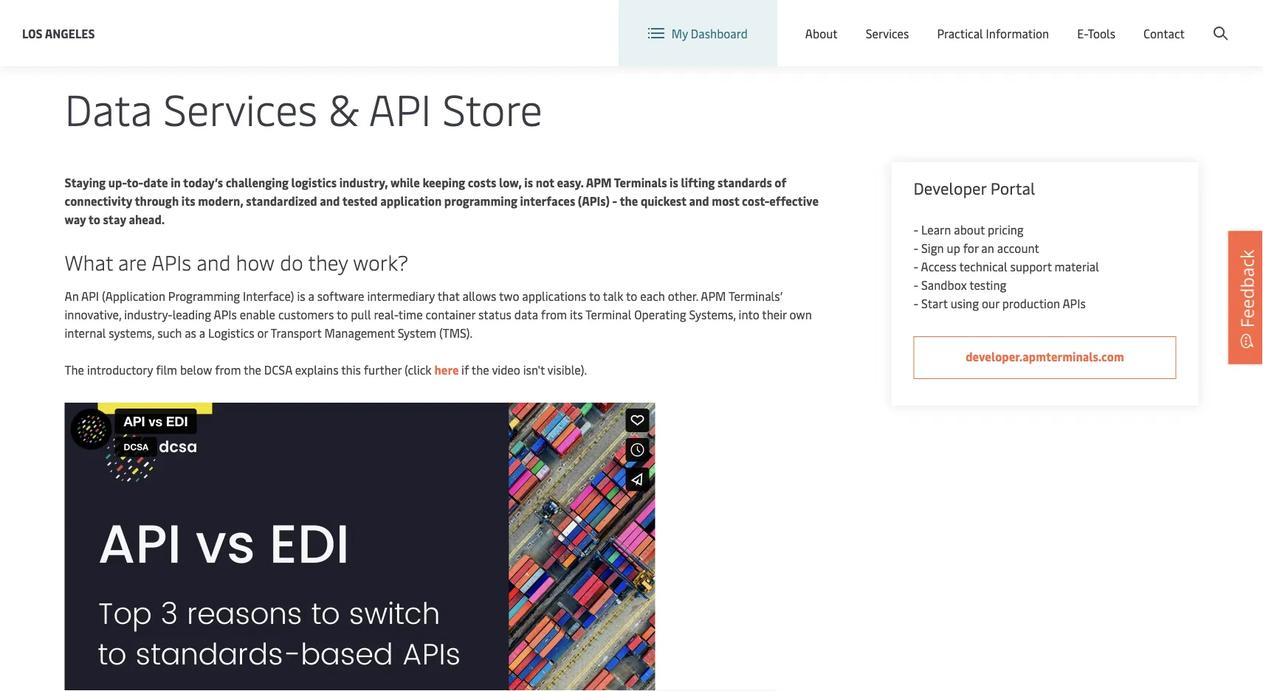 Task type: vqa. For each thing, say whether or not it's contained in the screenshot.
INTERMEDIARY
yes



Task type: locate. For each thing, give the bounding box(es) containing it.
is
[[524, 175, 533, 190], [670, 175, 678, 190], [297, 288, 305, 304]]

1 horizontal spatial apm
[[701, 288, 726, 304]]

the down terminals
[[620, 193, 638, 209]]

- inside staying up-to-date in today's challenging logistics industry, while keeping costs low, is not easy. apm terminals is lifting standards of connectivity through its modern, standardized and tested application programming interfaces (apis) - the quickest and most cost-effective way to stay ahead.
[[612, 193, 617, 209]]

of
[[775, 175, 786, 190]]

api right the an
[[81, 288, 99, 304]]

as
[[185, 325, 196, 341]]

our
[[982, 296, 999, 312]]

such
[[157, 325, 182, 341]]

developer.apmterminals.com
[[966, 349, 1124, 365]]

apm inside an api (application programming interface) is a software intermediary that allows two applications to talk to each other. apm terminals' innovative, industry-leading apis enable customers to pull real-time container status data from its terminal operating systems, into their own internal systems, such as a logistics or transport management system (tms).
[[701, 288, 726, 304]]

e-tools
[[1077, 25, 1115, 41]]

apis inside - learn about pricing - sign up for an account - access technical support material - sandbox testing - start using our production apis
[[1063, 296, 1086, 312]]

is up customers
[[297, 288, 305, 304]]

industry-
[[124, 307, 172, 323]]

internal
[[65, 325, 106, 341]]

0 horizontal spatial its
[[181, 193, 195, 209]]

- left sign
[[913, 240, 918, 256]]

allows
[[462, 288, 496, 304]]

my dashboard button
[[648, 0, 748, 66]]

most
[[712, 193, 739, 209]]

about
[[805, 25, 838, 41]]

1 vertical spatial its
[[570, 307, 583, 323]]

connectivity
[[65, 193, 132, 209]]

is inside an api (application programming interface) is a software intermediary that allows two applications to talk to each other. apm terminals' innovative, industry-leading apis enable customers to pull real-time container status data from its terminal operating systems, into their own internal systems, such as a logistics or transport management system (tms).
[[297, 288, 305, 304]]

pricing
[[988, 222, 1024, 238]]

0 vertical spatial api
[[369, 79, 431, 137]]

global menu button
[[946, 0, 1060, 44]]

0 vertical spatial its
[[181, 193, 195, 209]]

programming
[[444, 193, 517, 209]]

1 vertical spatial services
[[163, 79, 317, 137]]

1 horizontal spatial its
[[570, 307, 583, 323]]

staying
[[65, 175, 106, 190]]

1 horizontal spatial the
[[472, 362, 489, 378]]

standards
[[718, 175, 772, 190]]

and down "lifting"
[[689, 193, 709, 209]]

1 vertical spatial api
[[81, 288, 99, 304]]

1 horizontal spatial services
[[866, 25, 909, 41]]

los angeles link
[[22, 24, 95, 42], [65, 31, 119, 45]]

other.
[[668, 288, 698, 304]]

0 horizontal spatial apm
[[586, 175, 612, 190]]

isn't
[[523, 362, 545, 378]]

0 horizontal spatial los
[[22, 25, 43, 41]]

services
[[866, 25, 909, 41], [163, 79, 317, 137]]

feedback button
[[1228, 231, 1263, 364]]

1 vertical spatial apm
[[701, 288, 726, 304]]

a right as
[[199, 325, 205, 341]]

0 horizontal spatial from
[[215, 362, 241, 378]]

2 horizontal spatial the
[[620, 193, 638, 209]]

if
[[461, 362, 469, 378]]

systems,
[[689, 307, 736, 323]]

leading
[[172, 307, 211, 323]]

their
[[762, 307, 787, 323]]

tools
[[1088, 25, 1115, 41]]

/
[[1147, 14, 1152, 30]]

a up customers
[[308, 288, 314, 304]]

tested
[[342, 193, 378, 209]]

applications
[[522, 288, 586, 304]]

apm up (apis)
[[586, 175, 612, 190]]

1 horizontal spatial api
[[369, 79, 431, 137]]

apis down material
[[1063, 296, 1086, 312]]

to
[[88, 211, 100, 227], [589, 288, 600, 304], [626, 288, 637, 304], [337, 307, 348, 323]]

two
[[499, 288, 519, 304]]

how
[[236, 248, 275, 276]]

to down the connectivity
[[88, 211, 100, 227]]

api right &
[[369, 79, 431, 137]]

1 horizontal spatial apis
[[214, 307, 237, 323]]

1 horizontal spatial a
[[308, 288, 314, 304]]

is left not
[[524, 175, 533, 190]]

(apis)
[[578, 193, 610, 209]]

feedback
[[1235, 250, 1259, 328]]

standardized
[[246, 193, 317, 209]]

from right below
[[215, 362, 241, 378]]

stay
[[103, 211, 126, 227]]

apm terminals api - data transfer image
[[0, 0, 1263, 25]]

data
[[514, 307, 538, 323]]

1 horizontal spatial from
[[541, 307, 567, 323]]

the right if
[[472, 362, 489, 378]]

apm up systems,
[[701, 288, 726, 304]]

up
[[947, 240, 960, 256]]

pull
[[351, 307, 371, 323]]

and up programming
[[196, 248, 231, 276]]

its down "today's"
[[181, 193, 195, 209]]

- right (apis)
[[612, 193, 617, 209]]

support
[[1010, 259, 1052, 275]]

its
[[181, 193, 195, 209], [570, 307, 583, 323]]

software
[[317, 288, 364, 304]]

not
[[536, 175, 554, 190]]

its inside staying up-to-date in today's challenging logistics industry, while keeping costs low, is not easy. apm terminals is lifting standards of connectivity through its modern, standardized and tested application programming interfaces (apis) - the quickest and most cost-effective way to stay ahead.
[[181, 193, 195, 209]]

and
[[320, 193, 340, 209], [689, 193, 709, 209], [196, 248, 231, 276]]

developer.apmterminals.com link
[[913, 337, 1176, 379]]

from down applications
[[541, 307, 567, 323]]

2 horizontal spatial apis
[[1063, 296, 1086, 312]]

this
[[341, 362, 361, 378]]

apm inside staying up-to-date in today's challenging logistics industry, while keeping costs low, is not easy. apm terminals is lifting standards of connectivity through its modern, standardized and tested application programming interfaces (apis) - the quickest and most cost-effective way to stay ahead.
[[586, 175, 612, 190]]

0 vertical spatial from
[[541, 307, 567, 323]]

an
[[65, 288, 79, 304]]

services button
[[866, 0, 909, 66]]

apis inside an api (application programming interface) is a software intermediary that allows two applications to talk to each other. apm terminals' innovative, industry-leading apis enable customers to pull real-time container status data from its terminal operating systems, into their own internal systems, such as a logistics or transport management system (tms).
[[214, 307, 237, 323]]

sign
[[921, 240, 944, 256]]

its down applications
[[570, 307, 583, 323]]

is up quickest
[[670, 175, 678, 190]]

(click
[[404, 362, 432, 378]]

access
[[921, 259, 957, 275]]

the
[[620, 193, 638, 209], [244, 362, 261, 378], [472, 362, 489, 378]]

and down "logistics"
[[320, 193, 340, 209]]

(tms).
[[439, 325, 473, 341]]

0 horizontal spatial api
[[81, 288, 99, 304]]

- left sandbox on the right top
[[913, 277, 918, 293]]

to inside staying up-to-date in today's challenging logistics industry, while keeping costs low, is not easy. apm terminals is lifting standards of connectivity through its modern, standardized and tested application programming interfaces (apis) - the quickest and most cost-effective way to stay ahead.
[[88, 211, 100, 227]]

apis up logistics
[[214, 307, 237, 323]]

global
[[978, 14, 1012, 30]]

2 horizontal spatial is
[[670, 175, 678, 190]]

that
[[437, 288, 460, 304]]

0 vertical spatial apm
[[586, 175, 612, 190]]

quickest
[[641, 193, 686, 209]]

explains
[[295, 362, 339, 378]]

the inside staying up-to-date in today's challenging logistics industry, while keeping costs low, is not easy. apm terminals is lifting standards of connectivity through its modern, standardized and tested application programming interfaces (apis) - the quickest and most cost-effective way to stay ahead.
[[620, 193, 638, 209]]

0 horizontal spatial a
[[199, 325, 205, 341]]

practical
[[937, 25, 983, 41]]

login
[[1116, 14, 1144, 30]]

to down software
[[337, 307, 348, 323]]

the left dcsa
[[244, 362, 261, 378]]

- learn about pricing - sign up for an account - access technical support material - sandbox testing - start using our production apis
[[913, 222, 1099, 312]]

0 vertical spatial a
[[308, 288, 314, 304]]

material
[[1055, 259, 1099, 275]]

0 horizontal spatial is
[[297, 288, 305, 304]]

interfaces
[[520, 193, 575, 209]]

are
[[118, 248, 147, 276]]

from inside an api (application programming interface) is a software intermediary that allows two applications to talk to each other. apm terminals' innovative, industry-leading apis enable customers to pull real-time container status data from its terminal operating systems, into their own internal systems, such as a logistics or transport management system (tms).
[[541, 307, 567, 323]]

apis right are
[[152, 248, 191, 276]]

switch location button
[[824, 13, 931, 30]]



Task type: describe. For each thing, give the bounding box(es) containing it.
today's
[[183, 175, 223, 190]]

costs
[[468, 175, 496, 190]]

effective
[[769, 193, 819, 209]]

1 horizontal spatial is
[[524, 175, 533, 190]]

dcsa
[[264, 362, 292, 378]]

here link
[[434, 362, 461, 378]]

status
[[478, 307, 511, 323]]

system
[[398, 325, 436, 341]]

technical
[[959, 259, 1007, 275]]

location
[[886, 14, 931, 30]]

own
[[790, 307, 812, 323]]

into
[[739, 307, 759, 323]]

- left start
[[913, 296, 918, 312]]

switch location
[[848, 14, 931, 30]]

here
[[434, 362, 459, 378]]

e-tools button
[[1077, 0, 1115, 66]]

0 horizontal spatial and
[[196, 248, 231, 276]]

below
[[180, 362, 212, 378]]

keeping
[[423, 175, 465, 190]]

cost-
[[742, 193, 769, 209]]

0 horizontal spatial the
[[244, 362, 261, 378]]

(application
[[102, 288, 165, 304]]

apis for an api (application programming interface) is a software intermediary that allows two applications to talk to each other. apm terminals' innovative, industry-leading apis enable customers to pull real-time container status data from its terminal operating systems, into their own internal systems, such as a logistics or transport management system (tms).
[[214, 307, 237, 323]]

introductory
[[87, 362, 153, 378]]

apis for - learn about pricing - sign up for an account - access technical support material - sandbox testing - start using our production apis
[[1063, 296, 1086, 312]]

account
[[1191, 14, 1235, 30]]

2 horizontal spatial and
[[689, 193, 709, 209]]

store
[[442, 79, 542, 137]]

1 horizontal spatial los
[[65, 31, 81, 45]]

login / create account link
[[1088, 0, 1235, 44]]

1 vertical spatial from
[[215, 362, 241, 378]]

management
[[324, 325, 395, 341]]

what
[[65, 248, 113, 276]]

learn
[[921, 222, 951, 238]]

terminal
[[585, 307, 631, 323]]

operating
[[634, 307, 686, 323]]

the introductory film below from the dcsa explains this further (click here if the video isn't visible).
[[65, 362, 587, 378]]

to-
[[127, 175, 143, 190]]

0 horizontal spatial services
[[163, 79, 317, 137]]

do
[[280, 248, 303, 276]]

an api (application programming interface) is a software intermediary that allows two applications to talk to each other. apm terminals' innovative, industry-leading apis enable customers to pull real-time container status data from its terminal operating systems, into their own internal systems, such as a logistics or transport management system (tms).
[[65, 288, 812, 341]]

staying up-to-date in today's challenging logistics industry, while keeping costs low, is not easy. apm terminals is lifting standards of connectivity through its modern, standardized and tested application programming interfaces (apis) - the quickest and most cost-effective way to stay ahead.
[[65, 175, 819, 227]]

transport
[[271, 325, 322, 341]]

logistics
[[291, 175, 337, 190]]

data
[[65, 79, 152, 137]]

contact
[[1143, 25, 1185, 41]]

innovative,
[[65, 307, 121, 323]]

contact button
[[1143, 0, 1185, 66]]

to left talk
[[589, 288, 600, 304]]

up-
[[108, 175, 127, 190]]

further
[[364, 362, 402, 378]]

logistics
[[208, 325, 254, 341]]

its inside an api (application programming interface) is a software intermediary that allows two applications to talk to each other. apm terminals' innovative, industry-leading apis enable customers to pull real-time container status data from its terminal operating systems, into their own internal systems, such as a logistics or transport management system (tms).
[[570, 307, 583, 323]]

menu
[[1015, 14, 1046, 30]]

what are apis and how do they work?
[[65, 248, 408, 276]]

time
[[399, 307, 423, 323]]

dashboard
[[691, 25, 748, 41]]

&
[[328, 79, 359, 137]]

api inside an api (application programming interface) is a software intermediary that allows two applications to talk to each other. apm terminals' innovative, industry-leading apis enable customers to pull real-time container status data from its terminal operating systems, into their own internal systems, such as a logistics or transport management system (tms).
[[81, 288, 99, 304]]

in
[[171, 175, 181, 190]]

developer
[[913, 177, 986, 199]]

talk
[[603, 288, 623, 304]]

global menu
[[978, 14, 1046, 30]]

application
[[380, 193, 442, 209]]

production
[[1002, 296, 1060, 312]]

video
[[492, 362, 520, 378]]

e-
[[1077, 25, 1088, 41]]

or
[[257, 325, 268, 341]]

using
[[951, 296, 979, 312]]

work?
[[353, 248, 408, 276]]

account
[[997, 240, 1039, 256]]

through
[[135, 193, 179, 209]]

about button
[[805, 0, 838, 66]]

about
[[954, 222, 985, 238]]

intermediary
[[367, 288, 435, 304]]

login / create account
[[1116, 14, 1235, 30]]

0 horizontal spatial apis
[[152, 248, 191, 276]]

container
[[426, 307, 475, 323]]

- left the access
[[913, 259, 918, 275]]

my dashboard
[[672, 25, 748, 41]]

industry,
[[339, 175, 388, 190]]

challenging
[[226, 175, 289, 190]]

practical information button
[[937, 0, 1049, 66]]

way
[[65, 211, 86, 227]]

the
[[65, 362, 84, 378]]

0 vertical spatial services
[[866, 25, 909, 41]]

to right talk
[[626, 288, 637, 304]]

1 vertical spatial a
[[199, 325, 205, 341]]

1 horizontal spatial and
[[320, 193, 340, 209]]

- left learn
[[913, 222, 918, 238]]

real-
[[374, 307, 399, 323]]

they
[[308, 248, 348, 276]]

low,
[[499, 175, 522, 190]]

start
[[921, 296, 948, 312]]



